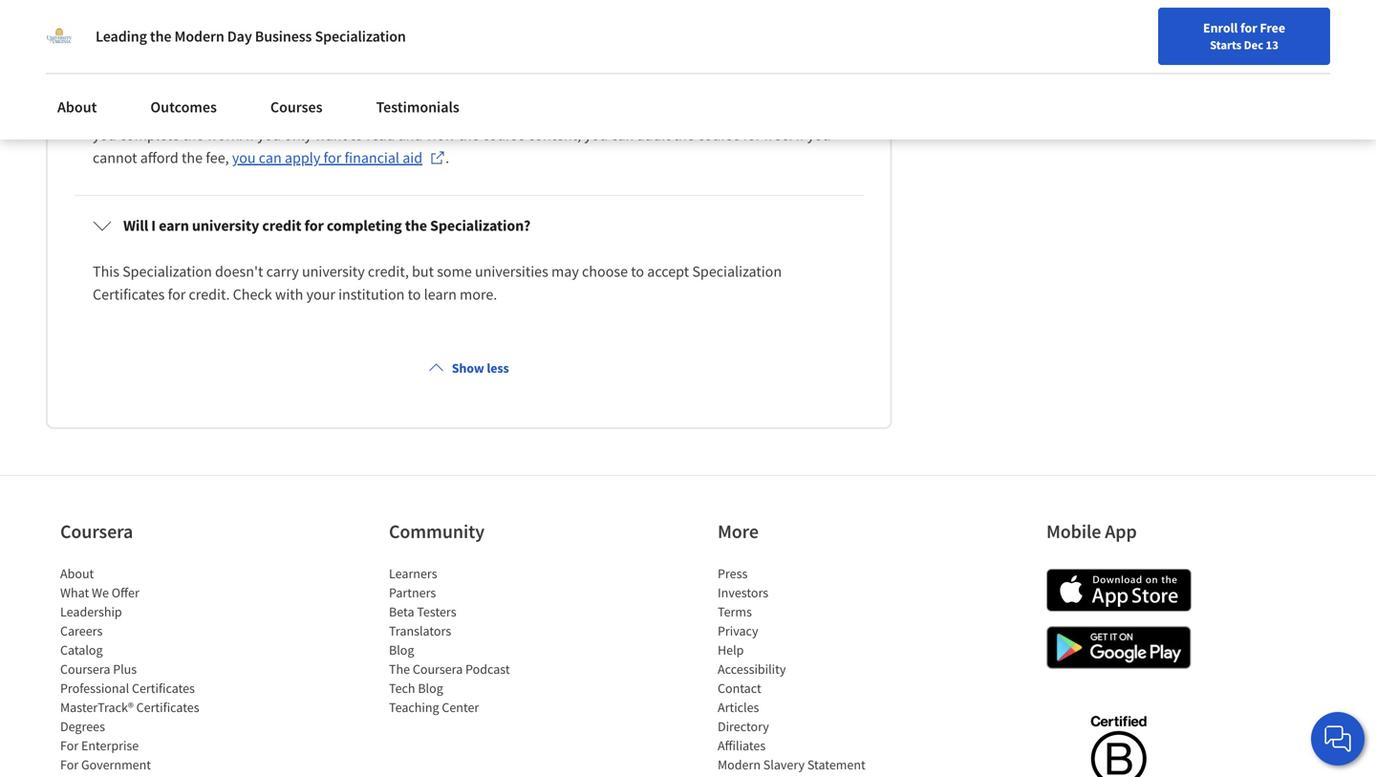 Task type: describe. For each thing, give the bounding box(es) containing it.
you left a
[[673, 102, 696, 121]]

free?
[[286, 56, 319, 75]]

the up but
[[405, 216, 427, 235]]

doesn't
[[215, 262, 263, 281]]

slavery
[[764, 756, 805, 774]]

articles
[[718, 699, 760, 716]]

earn inside dropdown button
[[159, 216, 189, 235]]

this
[[93, 262, 119, 281]]

show less
[[452, 359, 509, 377]]

content,
[[528, 125, 582, 144]]

1 horizontal spatial course
[[483, 125, 525, 144]]

1 if from the left
[[246, 125, 254, 144]]

can i take the course for free? button
[[77, 39, 861, 93]]

careers
[[60, 622, 103, 640]]

2 in from the left
[[509, 102, 521, 121]]

help
[[718, 642, 744, 659]]

learners link
[[389, 565, 438, 582]]

courses
[[271, 98, 323, 117]]

you up complete
[[132, 102, 156, 121]]

1 vertical spatial certificates
[[132, 680, 195, 697]]

universities
[[475, 262, 549, 281]]

carry
[[266, 262, 299, 281]]

opens in a new tab image
[[430, 150, 446, 165]]

press investors terms privacy help accessibility contact articles directory affiliates modern slavery statement
[[718, 565, 866, 774]]

contact
[[718, 680, 762, 697]]

accept
[[648, 262, 690, 281]]

.
[[446, 148, 449, 167]]

access
[[338, 102, 379, 121]]

you up only
[[288, 102, 312, 121]]

center
[[442, 699, 479, 716]]

dec
[[1245, 37, 1264, 53]]

but
[[412, 262, 434, 281]]

audit
[[637, 125, 671, 144]]

mastertrack® certificates link
[[60, 699, 199, 716]]

for inside enroll for free starts dec 13
[[1241, 19, 1258, 36]]

terms link
[[718, 603, 752, 621]]

you inside "you can apply for financial aid" link
[[232, 148, 256, 167]]

coursera for about what we offer leadership careers catalog coursera plus professional certificates mastertrack® certificates degrees for enterprise for government
[[60, 661, 110, 678]]

the up content,
[[524, 102, 545, 121]]

to down but
[[408, 285, 421, 304]]

testimonials
[[376, 98, 460, 117]]

institution
[[339, 285, 405, 304]]

careers link
[[60, 622, 103, 640]]

can
[[123, 56, 149, 75]]

apply
[[285, 148, 321, 167]]

show less button
[[421, 351, 517, 385]]

university of virginia image
[[46, 23, 73, 50]]

degrees link
[[60, 718, 105, 735]]

investors
[[718, 584, 769, 601]]

mobile
[[1047, 520, 1102, 544]]

translators link
[[389, 622, 452, 640]]

to left all
[[382, 102, 396, 121]]

mastertrack®
[[60, 699, 134, 716]]

1 for from the top
[[60, 737, 79, 754]]

the up 'work.'
[[214, 102, 235, 121]]

blog link
[[389, 642, 414, 659]]

leading the modern day business specialization
[[96, 27, 406, 46]]

show
[[452, 359, 484, 377]]

plus
[[113, 661, 137, 678]]

testimonials link
[[365, 86, 471, 128]]

degrees
[[60, 718, 105, 735]]

logo of certified b corporation image
[[1080, 705, 1158, 777]]

for right credit
[[305, 216, 324, 235]]

coursera image
[[23, 16, 144, 46]]

about what we offer leadership careers catalog coursera plus professional certificates mastertrack® certificates degrees for enterprise for government
[[60, 565, 199, 774]]

when you enroll in the course, you get access to all of the courses in the specialization, and you earn a certificate when you complete the work. if you only want to read and view the course content, you can audit the course for free. if you cannot afford the fee,
[[93, 102, 847, 167]]

complete
[[120, 125, 180, 144]]

privacy link
[[718, 622, 759, 640]]

credit.
[[189, 285, 230, 304]]

financial
[[345, 148, 400, 167]]

show notifications image
[[1155, 24, 1178, 47]]

will i earn university credit for completing the specialization?
[[123, 216, 531, 235]]

enroll
[[159, 102, 196, 121]]

affiliates link
[[718, 737, 766, 754]]

only
[[284, 125, 312, 144]]

beta testers link
[[389, 603, 457, 621]]

free
[[1261, 19, 1286, 36]]

accessibility link
[[718, 661, 786, 678]]

privacy
[[718, 622, 759, 640]]

partners
[[389, 584, 436, 601]]

the right of
[[433, 102, 454, 121]]

list for more
[[718, 564, 881, 777]]

learners
[[389, 565, 438, 582]]

a
[[731, 102, 739, 121]]

2 horizontal spatial specialization
[[693, 262, 782, 281]]

you down course,
[[257, 125, 281, 144]]

you down the specialization,
[[585, 125, 608, 144]]

afford
[[140, 148, 179, 167]]

i for can
[[152, 56, 156, 75]]

teaching
[[389, 699, 439, 716]]

your
[[307, 285, 336, 304]]

chat with us image
[[1323, 724, 1354, 754]]

1 horizontal spatial and
[[645, 102, 670, 121]]

professional
[[60, 680, 129, 697]]

translators
[[389, 622, 452, 640]]

courses link
[[259, 86, 334, 128]]

about for about what we offer leadership careers catalog coursera plus professional certificates mastertrack® certificates degrees for enterprise for government
[[60, 565, 94, 582]]

cannot
[[93, 148, 137, 167]]

the right take
[[191, 56, 214, 75]]

about for about
[[57, 98, 97, 117]]

catalog link
[[60, 642, 103, 659]]

check
[[233, 285, 272, 304]]

specialization?
[[430, 216, 531, 235]]

terms
[[718, 603, 752, 621]]

earn inside when you enroll in the course, you get access to all of the courses in the specialization, and you earn a certificate when you complete the work. if you only want to read and view the course content, you can audit the course for free. if you cannot afford the fee,
[[699, 102, 728, 121]]

of
[[417, 102, 430, 121]]

for inside this specialization doesn't carry university credit, but some universities may choose to accept specialization certificates for credit. check with your institution to learn more.
[[168, 285, 186, 304]]

courses
[[457, 102, 506, 121]]

the down enroll
[[183, 125, 204, 144]]

want
[[315, 125, 347, 144]]

1 horizontal spatial specialization
[[315, 27, 406, 46]]

1 horizontal spatial blog
[[418, 680, 443, 697]]

affiliates
[[718, 737, 766, 754]]

less
[[487, 359, 509, 377]]



Task type: vqa. For each thing, say whether or not it's contained in the screenshot.
the and in Autodesk Certified Professional: AutoCAD for Design and Drafting Exam Prep
no



Task type: locate. For each thing, give the bounding box(es) containing it.
1 horizontal spatial if
[[796, 125, 805, 144]]

1 vertical spatial about
[[60, 565, 94, 582]]

0 vertical spatial about link
[[46, 86, 108, 128]]

can left the apply
[[259, 148, 282, 167]]

certificates down the this
[[93, 285, 165, 304]]

for
[[60, 737, 79, 754], [60, 756, 79, 774]]

certificates
[[93, 285, 165, 304], [132, 680, 195, 697], [136, 699, 199, 716]]

aid
[[403, 148, 423, 167]]

specialization right accept
[[693, 262, 782, 281]]

the up take
[[150, 27, 172, 46]]

learners partners beta testers translators blog the coursera podcast tech blog teaching center
[[389, 565, 510, 716]]

to down access at top left
[[350, 125, 363, 144]]

outcomes
[[151, 98, 217, 117]]

0 horizontal spatial modern
[[175, 27, 224, 46]]

course
[[216, 56, 260, 75], [483, 125, 525, 144], [698, 125, 740, 144]]

for inside when you enroll in the course, you get access to all of the courses in the specialization, and you earn a certificate when you complete the work. if you only want to read and view the course content, you can audit the course for free. if you cannot afford the fee,
[[744, 125, 761, 144]]

leading
[[96, 27, 147, 46]]

you can apply for financial aid
[[232, 148, 423, 167]]

tech
[[389, 680, 416, 697]]

list containing learners
[[389, 564, 552, 717]]

0 vertical spatial can
[[611, 125, 634, 144]]

blog up the teaching center link
[[418, 680, 443, 697]]

0 vertical spatial certificates
[[93, 285, 165, 304]]

the down "courses"
[[458, 125, 480, 144]]

1 vertical spatial modern
[[718, 756, 761, 774]]

menu item
[[1011, 19, 1135, 81]]

0 horizontal spatial blog
[[389, 642, 414, 659]]

and up audit at the top
[[645, 102, 670, 121]]

1 vertical spatial can
[[259, 148, 282, 167]]

university up your
[[302, 262, 365, 281]]

get it on google play image
[[1047, 626, 1192, 669]]

1 horizontal spatial can
[[611, 125, 634, 144]]

0 horizontal spatial in
[[199, 102, 211, 121]]

coursera inside about what we offer leadership careers catalog coursera plus professional certificates mastertrack® certificates degrees for enterprise for government
[[60, 661, 110, 678]]

if right 'work.'
[[246, 125, 254, 144]]

when
[[93, 102, 129, 121]]

view
[[426, 125, 455, 144]]

0 vertical spatial about
[[57, 98, 97, 117]]

1 vertical spatial about link
[[60, 565, 94, 582]]

can i take the course for free?
[[123, 56, 319, 75]]

0 vertical spatial university
[[192, 216, 259, 235]]

0 horizontal spatial university
[[192, 216, 259, 235]]

about up cannot
[[57, 98, 97, 117]]

earn left a
[[699, 102, 728, 121]]

about link
[[46, 86, 108, 128], [60, 565, 94, 582]]

for down for enterprise link
[[60, 756, 79, 774]]

if
[[246, 125, 254, 144], [796, 125, 805, 144]]

app
[[1106, 520, 1138, 544]]

credit
[[262, 216, 302, 235]]

enterprise
[[81, 737, 139, 754]]

0 horizontal spatial course
[[216, 56, 260, 75]]

and
[[645, 102, 670, 121], [398, 125, 423, 144]]

about inside about what we offer leadership careers catalog coursera plus professional certificates mastertrack® certificates degrees for enterprise for government
[[60, 565, 94, 582]]

course down day
[[216, 56, 260, 75]]

you down when at the top of page
[[93, 125, 116, 144]]

0 horizontal spatial if
[[246, 125, 254, 144]]

1 vertical spatial i
[[151, 216, 156, 235]]

to
[[382, 102, 396, 121], [350, 125, 363, 144], [631, 262, 645, 281], [408, 285, 421, 304]]

specialization up credit. at the top of the page
[[123, 262, 212, 281]]

i right can
[[152, 56, 156, 75]]

for left credit. at the top of the page
[[168, 285, 186, 304]]

government
[[81, 756, 151, 774]]

about link for what we offer
[[60, 565, 94, 582]]

university up doesn't
[[192, 216, 259, 235]]

modern down affiliates link
[[718, 756, 761, 774]]

directory link
[[718, 718, 770, 735]]

tech blog link
[[389, 680, 443, 697]]

2 horizontal spatial list
[[718, 564, 881, 777]]

0 vertical spatial and
[[645, 102, 670, 121]]

1 horizontal spatial in
[[509, 102, 521, 121]]

what
[[60, 584, 89, 601]]

this specialization doesn't carry university credit, but some universities may choose to accept specialization certificates for credit. check with your institution to learn more.
[[93, 262, 785, 304]]

the
[[389, 661, 410, 678]]

1 vertical spatial earn
[[159, 216, 189, 235]]

about up what
[[60, 565, 94, 582]]

1 vertical spatial blog
[[418, 680, 443, 697]]

certificate
[[742, 102, 806, 121]]

2 for from the top
[[60, 756, 79, 774]]

day
[[227, 27, 252, 46]]

1 horizontal spatial list
[[389, 564, 552, 717]]

in right enroll
[[199, 102, 211, 121]]

mobile app
[[1047, 520, 1138, 544]]

coursera down the catalog link
[[60, 661, 110, 678]]

about
[[57, 98, 97, 117], [60, 565, 94, 582]]

podcast
[[466, 661, 510, 678]]

0 horizontal spatial earn
[[159, 216, 189, 235]]

read
[[366, 125, 395, 144]]

you down when
[[808, 125, 831, 144]]

1 horizontal spatial modern
[[718, 756, 761, 774]]

press link
[[718, 565, 748, 582]]

0 vertical spatial for
[[60, 737, 79, 754]]

list
[[60, 564, 223, 777], [389, 564, 552, 717], [718, 564, 881, 777]]

credit,
[[368, 262, 409, 281]]

0 vertical spatial blog
[[389, 642, 414, 659]]

the coursera podcast link
[[389, 661, 510, 678]]

university inside dropdown button
[[192, 216, 259, 235]]

professional certificates link
[[60, 680, 195, 697]]

download on the app store image
[[1047, 569, 1192, 612]]

coursera plus link
[[60, 661, 137, 678]]

specialization up 'free?'
[[315, 27, 406, 46]]

i right 'will'
[[151, 216, 156, 235]]

to left accept
[[631, 262, 645, 281]]

0 vertical spatial earn
[[699, 102, 728, 121]]

articles link
[[718, 699, 760, 716]]

coursera for learners partners beta testers translators blog the coursera podcast tech blog teaching center
[[413, 661, 463, 678]]

certificates inside this specialization doesn't carry university credit, but some universities may choose to accept specialization certificates for credit. check with your institution to learn more.
[[93, 285, 165, 304]]

you right fee,
[[232, 148, 256, 167]]

i for will
[[151, 216, 156, 235]]

can left audit at the top
[[611, 125, 634, 144]]

teaching center link
[[389, 699, 479, 716]]

choose
[[582, 262, 628, 281]]

can inside when you enroll in the course, you get access to all of the courses in the specialization, and you earn a certificate when you complete the work. if you only want to read and view the course content, you can audit the course for free. if you cannot afford the fee,
[[611, 125, 634, 144]]

get
[[315, 102, 335, 121]]

2 i from the top
[[151, 216, 156, 235]]

university
[[192, 216, 259, 235], [302, 262, 365, 281]]

0 horizontal spatial specialization
[[123, 262, 212, 281]]

for up dec on the right of the page
[[1241, 19, 1258, 36]]

1 vertical spatial and
[[398, 125, 423, 144]]

about link for outcomes
[[46, 86, 108, 128]]

in right "courses"
[[509, 102, 521, 121]]

with
[[275, 285, 303, 304]]

university inside this specialization doesn't carry university credit, but some universities may choose to accept specialization certificates for credit. check with your institution to learn more.
[[302, 262, 365, 281]]

0 vertical spatial modern
[[175, 27, 224, 46]]

2 vertical spatial certificates
[[136, 699, 199, 716]]

the
[[150, 27, 172, 46], [191, 56, 214, 75], [214, 102, 235, 121], [433, 102, 454, 121], [524, 102, 545, 121], [183, 125, 204, 144], [458, 125, 480, 144], [674, 125, 695, 144], [182, 148, 203, 167], [405, 216, 427, 235]]

and up aid
[[398, 125, 423, 144]]

1 vertical spatial for
[[60, 756, 79, 774]]

modern inside press investors terms privacy help accessibility contact articles directory affiliates modern slavery statement
[[718, 756, 761, 774]]

certificates up mastertrack® certificates link
[[132, 680, 195, 697]]

2 horizontal spatial course
[[698, 125, 740, 144]]

certificates down professional certificates link
[[136, 699, 199, 716]]

list containing press
[[718, 564, 881, 777]]

1 horizontal spatial earn
[[699, 102, 728, 121]]

coursera up what we offer link
[[60, 520, 133, 544]]

take
[[159, 56, 188, 75]]

help link
[[718, 642, 744, 659]]

for down degrees
[[60, 737, 79, 754]]

about link up cannot
[[46, 86, 108, 128]]

for left free.
[[744, 125, 761, 144]]

coursera up tech blog link
[[413, 661, 463, 678]]

list for coursera
[[60, 564, 223, 777]]

blog up the
[[389, 642, 414, 659]]

1 list from the left
[[60, 564, 223, 777]]

0 vertical spatial i
[[152, 56, 156, 75]]

partners link
[[389, 584, 436, 601]]

leadership
[[60, 603, 122, 621]]

enroll for free starts dec 13
[[1204, 19, 1286, 53]]

course inside dropdown button
[[216, 56, 260, 75]]

list for community
[[389, 564, 552, 717]]

some
[[437, 262, 472, 281]]

modern up can i take the course for free?
[[175, 27, 224, 46]]

1 horizontal spatial university
[[302, 262, 365, 281]]

free.
[[764, 125, 793, 144]]

2 list from the left
[[389, 564, 552, 717]]

3 list from the left
[[718, 564, 881, 777]]

1 vertical spatial university
[[302, 262, 365, 281]]

fee,
[[206, 148, 229, 167]]

the left fee,
[[182, 148, 203, 167]]

blog
[[389, 642, 414, 659], [418, 680, 443, 697]]

if right free.
[[796, 125, 805, 144]]

1 i from the top
[[152, 56, 156, 75]]

beta
[[389, 603, 415, 621]]

coursera inside the learners partners beta testers translators blog the coursera podcast tech blog teaching center
[[413, 661, 463, 678]]

0 horizontal spatial and
[[398, 125, 423, 144]]

course down a
[[698, 125, 740, 144]]

the right audit at the top
[[674, 125, 695, 144]]

1 in from the left
[[199, 102, 211, 121]]

more
[[718, 520, 759, 544]]

2 if from the left
[[796, 125, 805, 144]]

list containing about
[[60, 564, 223, 777]]

investors link
[[718, 584, 769, 601]]

you can apply for financial aid link
[[232, 146, 446, 169]]

earn
[[699, 102, 728, 121], [159, 216, 189, 235]]

press
[[718, 565, 748, 582]]

0 horizontal spatial can
[[259, 148, 282, 167]]

for left 'free?'
[[263, 56, 283, 75]]

more.
[[460, 285, 498, 304]]

earn right 'will'
[[159, 216, 189, 235]]

directory
[[718, 718, 770, 735]]

for down the 'want'
[[324, 148, 342, 167]]

0 horizontal spatial list
[[60, 564, 223, 777]]

for government link
[[60, 756, 151, 774]]

about link up what
[[60, 565, 94, 582]]

all
[[399, 102, 414, 121]]

course down "courses"
[[483, 125, 525, 144]]

None search field
[[273, 12, 588, 50]]

enroll
[[1204, 19, 1239, 36]]



